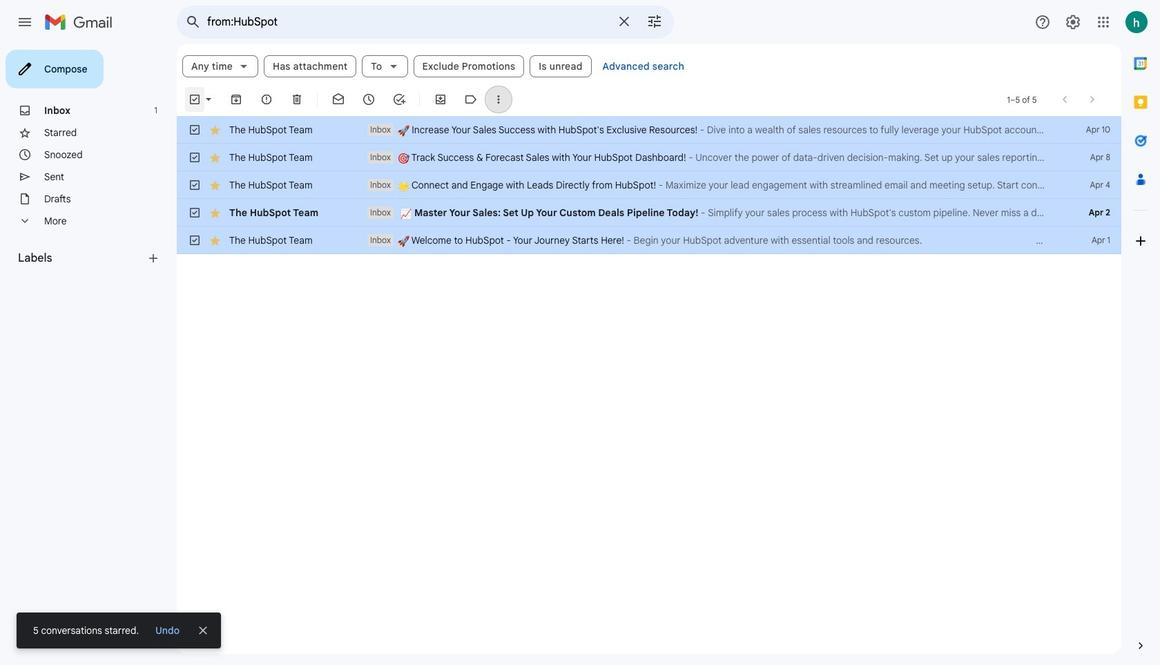 Task type: describe. For each thing, give the bounding box(es) containing it.
settings image
[[1065, 14, 1082, 30]]

gmail image
[[44, 8, 119, 36]]

1 row from the top
[[177, 116, 1122, 144]]

🚀 image for 5th 'row'
[[398, 235, 409, 247]]

labels image
[[464, 93, 478, 106]]

4 row from the top
[[177, 199, 1122, 227]]

more email options image
[[492, 93, 506, 106]]

2 row from the top
[[177, 144, 1122, 171]]

mark as read image
[[332, 93, 345, 106]]

snooze image
[[362, 93, 376, 106]]

main menu image
[[17, 14, 33, 30]]

📈 image
[[400, 208, 412, 219]]



Task type: locate. For each thing, give the bounding box(es) containing it.
main content
[[177, 44, 1122, 654]]

5 row from the top
[[177, 227, 1122, 254]]

clear search image
[[611, 8, 638, 35]]

🎯 image
[[398, 153, 409, 164]]

🌟 image
[[398, 180, 409, 192]]

add to tasks image
[[392, 93, 406, 106]]

advanced search options image
[[641, 8, 669, 35]]

🚀 image down the 📈 icon
[[398, 235, 409, 247]]

None search field
[[177, 6, 674, 39]]

3 row from the top
[[177, 171, 1122, 199]]

1 🚀 image from the top
[[398, 125, 409, 137]]

delete image
[[290, 93, 304, 106]]

search mail image
[[181, 10, 206, 35]]

archive image
[[229, 93, 243, 106]]

support image
[[1035, 14, 1051, 30]]

None checkbox
[[188, 93, 202, 106], [188, 151, 202, 164], [188, 178, 202, 192], [188, 206, 202, 220], [188, 93, 202, 106], [188, 151, 202, 164], [188, 178, 202, 192], [188, 206, 202, 220]]

1 vertical spatial 🚀 image
[[398, 235, 409, 247]]

🚀 image up '🎯' icon at the top
[[398, 125, 409, 137]]

move to inbox image
[[434, 93, 448, 106]]

heading
[[18, 251, 146, 265]]

row
[[177, 116, 1122, 144], [177, 144, 1122, 171], [177, 171, 1122, 199], [177, 199, 1122, 227], [177, 227, 1122, 254]]

tab list
[[1122, 44, 1160, 615]]

0 vertical spatial 🚀 image
[[398, 125, 409, 137]]

2 🚀 image from the top
[[398, 235, 409, 247]]

Search mail text field
[[207, 15, 608, 29]]

None checkbox
[[188, 123, 202, 137], [188, 233, 202, 247], [188, 123, 202, 137], [188, 233, 202, 247]]

🚀 image
[[398, 125, 409, 137], [398, 235, 409, 247]]

report spam image
[[260, 93, 274, 106]]

🚀 image for fifth 'row' from the bottom of the page
[[398, 125, 409, 137]]

alert
[[17, 32, 1138, 649]]

navigation
[[0, 44, 177, 665]]



Task type: vqa. For each thing, say whether or not it's contained in the screenshot.
Blue
no



